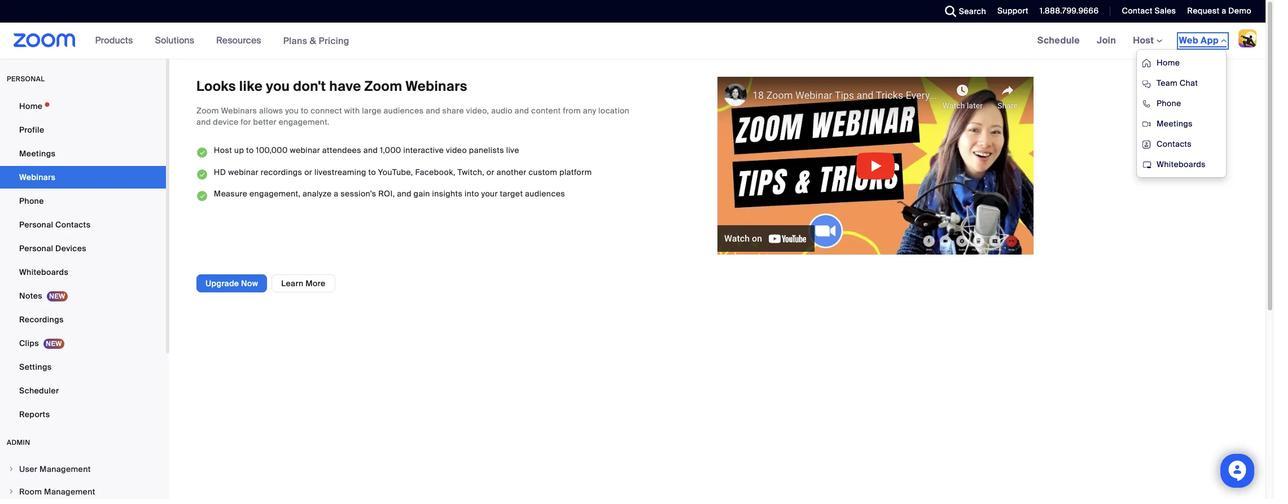 Task type: describe. For each thing, give the bounding box(es) containing it.
notes link
[[0, 285, 166, 307]]

1 horizontal spatial a
[[1222, 6, 1226, 16]]

admin menu menu
[[0, 458, 166, 499]]

platform
[[559, 167, 592, 177]]

1 horizontal spatial audiences
[[525, 189, 565, 199]]

better
[[253, 117, 277, 127]]

custom
[[529, 167, 557, 177]]

products
[[95, 34, 133, 46]]

and right audio at the left
[[515, 106, 529, 116]]

upgrade now
[[205, 278, 258, 288]]

demo
[[1229, 6, 1252, 16]]

2 horizontal spatial to
[[368, 167, 376, 177]]

settings
[[19, 362, 52, 372]]

chat
[[1180, 78, 1198, 88]]

webinars inside 'link'
[[19, 172, 55, 182]]

allows
[[259, 106, 283, 116]]

hd webinar recordings or livestreaming to youtube, facebook, twitch, or another custom platform
[[214, 167, 592, 177]]

user management
[[19, 464, 91, 474]]

session's
[[341, 189, 376, 199]]

resources button
[[216, 23, 266, 59]]

target
[[500, 189, 523, 199]]

youtube,
[[378, 167, 413, 177]]

web app
[[1179, 34, 1219, 46]]

profile
[[19, 125, 44, 135]]

facebook,
[[415, 167, 455, 177]]

upgrade
[[205, 278, 239, 288]]

room
[[19, 487, 42, 497]]

meetings inside meetings "navigation"
[[1157, 119, 1193, 129]]

contacts link
[[1137, 134, 1226, 154]]

engagement.
[[279, 117, 330, 127]]

analyze
[[303, 189, 332, 199]]

admin
[[7, 438, 30, 447]]

management for user management
[[40, 464, 91, 474]]

personal devices
[[19, 243, 86, 253]]

1 horizontal spatial webinar
[[290, 145, 320, 155]]

looks
[[196, 77, 236, 95]]

user management menu item
[[0, 458, 166, 480]]

whiteboards inside meetings "navigation"
[[1157, 159, 1206, 169]]

live
[[506, 145, 519, 155]]

pricing
[[319, 35, 349, 47]]

now
[[241, 278, 258, 288]]

recordings
[[261, 167, 302, 177]]

phone inside personal menu menu
[[19, 196, 44, 206]]

zoom logo image
[[14, 33, 75, 47]]

settings link
[[0, 356, 166, 378]]

1 vertical spatial a
[[334, 189, 338, 199]]

clips link
[[0, 332, 166, 355]]

1 or from the left
[[304, 167, 312, 177]]

attendees
[[322, 145, 361, 155]]

host for host up to 100,000 webinar attendees and 1,000 interactive video panelists live
[[214, 145, 232, 155]]

1 horizontal spatial whiteboards link
[[1137, 154, 1226, 174]]

learn more
[[281, 278, 326, 288]]

request a demo
[[1187, 6, 1252, 16]]

insights
[[432, 189, 463, 199]]

banner containing products
[[0, 23, 1266, 178]]

reports link
[[0, 403, 166, 426]]

to inside zoom webinars allows you to connect with large audiences and share video, audio and content from any location and device for better engagement.
[[301, 106, 309, 116]]

any
[[583, 106, 596, 116]]

profile picture image
[[1239, 29, 1257, 47]]

join
[[1097, 34, 1116, 46]]

1 vertical spatial whiteboards link
[[0, 261, 166, 283]]

team
[[1157, 78, 1178, 88]]

recordings
[[19, 314, 64, 325]]

sales
[[1155, 6, 1176, 16]]

panelists
[[469, 145, 504, 155]]

livestreaming
[[314, 167, 366, 177]]

contact sales
[[1122, 6, 1176, 16]]

schedule
[[1037, 34, 1080, 46]]

web app button
[[1179, 34, 1227, 47]]

video,
[[466, 106, 489, 116]]

zoom inside zoom webinars allows you to connect with large audiences and share video, audio and content from any location and device for better engagement.
[[196, 106, 219, 116]]

solutions
[[155, 34, 194, 46]]

scheduler
[[19, 386, 59, 396]]

for
[[241, 117, 251, 127]]

you inside zoom webinars allows you to connect with large audiences and share video, audio and content from any location and device for better engagement.
[[285, 106, 299, 116]]

video
[[446, 145, 467, 155]]

management for room management
[[44, 487, 95, 497]]

twitch,
[[458, 167, 484, 177]]

learn more button
[[272, 274, 335, 292]]

home link for profile link
[[0, 95, 166, 117]]

2 or from the left
[[487, 167, 494, 177]]

zoom webinars allows you to connect with large audiences and share video, audio and content from any location and device for better engagement.
[[196, 106, 630, 127]]

clips
[[19, 338, 39, 348]]

corner success image for hd
[[196, 166, 208, 183]]

and left the share
[[426, 106, 440, 116]]

100,000
[[256, 145, 288, 155]]

0 vertical spatial you
[[266, 77, 290, 95]]

large
[[362, 106, 382, 116]]

join link
[[1088, 23, 1125, 59]]

personal
[[7, 75, 45, 84]]

your
[[481, 189, 498, 199]]

1 vertical spatial meetings link
[[0, 142, 166, 165]]

from
[[563, 106, 581, 116]]

roi,
[[378, 189, 395, 199]]

corner success image for measure
[[196, 188, 208, 204]]

interactive
[[403, 145, 444, 155]]

user
[[19, 464, 37, 474]]

right image
[[8, 488, 15, 495]]



Task type: vqa. For each thing, say whether or not it's contained in the screenshot.
bottom MANAGEMENT
yes



Task type: locate. For each thing, give the bounding box(es) containing it.
personal for personal contacts
[[19, 220, 53, 230]]

home up profile
[[19, 101, 42, 111]]

a right analyze
[[334, 189, 338, 199]]

zoom up device at the left
[[196, 106, 219, 116]]

management
[[40, 464, 91, 474], [44, 487, 95, 497]]

host down contact sales
[[1133, 34, 1156, 46]]

home inside personal menu menu
[[19, 101, 42, 111]]

home up team
[[1157, 58, 1180, 68]]

1 vertical spatial phone
[[19, 196, 44, 206]]

1 vertical spatial home link
[[0, 95, 166, 117]]

to up engagement.
[[301, 106, 309, 116]]

webinar down up
[[228, 167, 259, 177]]

0 horizontal spatial webinar
[[228, 167, 259, 177]]

0 horizontal spatial to
[[246, 145, 254, 155]]

right image
[[8, 466, 15, 473]]

to right up
[[246, 145, 254, 155]]

support
[[998, 6, 1028, 16]]

corner success image
[[196, 166, 208, 183], [196, 188, 208, 204]]

1 vertical spatial host
[[214, 145, 232, 155]]

1 vertical spatial audiences
[[525, 189, 565, 199]]

gain
[[414, 189, 430, 199]]

you up allows
[[266, 77, 290, 95]]

or right twitch,
[[487, 167, 494, 177]]

0 horizontal spatial phone
[[19, 196, 44, 206]]

meetings up contacts link
[[1157, 119, 1193, 129]]

0 horizontal spatial host
[[214, 145, 232, 155]]

room management menu item
[[0, 481, 166, 499]]

1 vertical spatial personal
[[19, 243, 53, 253]]

1 horizontal spatial whiteboards
[[1157, 159, 1206, 169]]

2 vertical spatial webinars
[[19, 172, 55, 182]]

0 vertical spatial meetings
[[1157, 119, 1193, 129]]

1.888.799.9666 button
[[1031, 0, 1102, 23], [1040, 6, 1099, 16]]

measure engagement, analyze a session's roi, and gain insights into your target audiences
[[214, 189, 565, 199]]

host for host
[[1133, 34, 1156, 46]]

product information navigation
[[87, 23, 358, 59]]

1.888.799.9666
[[1040, 6, 1099, 16]]

1 horizontal spatial to
[[301, 106, 309, 116]]

or up analyze
[[304, 167, 312, 177]]

personal down personal contacts
[[19, 243, 53, 253]]

plans & pricing
[[283, 35, 349, 47]]

1 vertical spatial webinar
[[228, 167, 259, 177]]

phone inside meetings "navigation"
[[1157, 98, 1181, 108]]

plans
[[283, 35, 307, 47]]

personal for personal devices
[[19, 243, 53, 253]]

you up engagement.
[[285, 106, 299, 116]]

profile link
[[0, 119, 166, 141]]

meetings link inside "navigation"
[[1137, 113, 1226, 134]]

1 vertical spatial home
[[19, 101, 42, 111]]

web
[[1179, 34, 1199, 46]]

contacts inside personal menu menu
[[55, 220, 91, 230]]

host up to 100,000 webinar attendees and 1,000 interactive video panelists live
[[214, 145, 519, 155]]

0 vertical spatial host
[[1133, 34, 1156, 46]]

0 vertical spatial to
[[301, 106, 309, 116]]

0 horizontal spatial contacts
[[55, 220, 91, 230]]

webinar down engagement.
[[290, 145, 320, 155]]

webinars up the share
[[406, 77, 467, 95]]

audiences down custom
[[525, 189, 565, 199]]

host left up
[[214, 145, 232, 155]]

search button
[[936, 0, 989, 23]]

phone down team
[[1157, 98, 1181, 108]]

0 vertical spatial whiteboards
[[1157, 159, 1206, 169]]

location
[[598, 106, 630, 116]]

whiteboards link
[[1137, 154, 1226, 174], [0, 261, 166, 283]]

2 horizontal spatial webinars
[[406, 77, 467, 95]]

to down host up to 100,000 webinar attendees and 1,000 interactive video panelists live
[[368, 167, 376, 177]]

and left 1,000
[[363, 145, 378, 155]]

products button
[[95, 23, 138, 59]]

1 vertical spatial zoom
[[196, 106, 219, 116]]

hd
[[214, 167, 226, 177]]

1 horizontal spatial home link
[[1137, 53, 1226, 73]]

1 horizontal spatial meetings link
[[1137, 113, 1226, 134]]

1 vertical spatial to
[[246, 145, 254, 155]]

0 horizontal spatial meetings link
[[0, 142, 166, 165]]

webinars up for
[[221, 106, 257, 116]]

1 vertical spatial contacts
[[55, 220, 91, 230]]

zoom up large
[[364, 77, 402, 95]]

meetings link
[[1137, 113, 1226, 134], [0, 142, 166, 165]]

and left the gain
[[397, 189, 411, 199]]

to
[[301, 106, 309, 116], [246, 145, 254, 155], [368, 167, 376, 177]]

search
[[959, 6, 986, 16]]

0 vertical spatial meetings link
[[1137, 113, 1226, 134]]

1 vertical spatial meetings
[[19, 148, 55, 159]]

0 vertical spatial contacts
[[1157, 139, 1192, 149]]

have
[[329, 77, 361, 95]]

corner success image left measure
[[196, 188, 208, 204]]

phone link down "team chat"
[[1137, 93, 1226, 113]]

0 horizontal spatial whiteboards
[[19, 267, 68, 277]]

with
[[344, 106, 360, 116]]

0 vertical spatial corner success image
[[196, 166, 208, 183]]

resources
[[216, 34, 261, 46]]

whiteboards down personal devices
[[19, 267, 68, 277]]

phone link down 'webinars' 'link'
[[0, 190, 166, 212]]

whiteboards inside personal menu menu
[[19, 267, 68, 277]]

scheduler link
[[0, 379, 166, 402]]

meetings navigation
[[1029, 23, 1266, 178]]

2 vertical spatial to
[[368, 167, 376, 177]]

notes
[[19, 291, 42, 301]]

meetings link down team chat link
[[1137, 113, 1226, 134]]

meetings
[[1157, 119, 1193, 129], [19, 148, 55, 159]]

1 horizontal spatial contacts
[[1157, 139, 1192, 149]]

banner
[[0, 23, 1266, 178]]

don't
[[293, 77, 326, 95]]

home inside meetings "navigation"
[[1157, 58, 1180, 68]]

personal devices link
[[0, 237, 166, 260]]

1 vertical spatial you
[[285, 106, 299, 116]]

0 horizontal spatial home
[[19, 101, 42, 111]]

0 vertical spatial management
[[40, 464, 91, 474]]

1 vertical spatial phone link
[[0, 190, 166, 212]]

contacts inside meetings "navigation"
[[1157, 139, 1192, 149]]

0 vertical spatial home
[[1157, 58, 1180, 68]]

management up room management at the bottom left of the page
[[40, 464, 91, 474]]

you
[[266, 77, 290, 95], [285, 106, 299, 116]]

webinars inside zoom webinars allows you to connect with large audiences and share video, audio and content from any location and device for better engagement.
[[221, 106, 257, 116]]

phone up personal contacts
[[19, 196, 44, 206]]

personal up personal devices
[[19, 220, 53, 230]]

meetings inside personal menu menu
[[19, 148, 55, 159]]

reports
[[19, 409, 50, 419]]

0 horizontal spatial audiences
[[384, 106, 424, 116]]

1 horizontal spatial zoom
[[364, 77, 402, 95]]

devices
[[55, 243, 86, 253]]

and left device at the left
[[196, 117, 211, 127]]

support link
[[989, 0, 1031, 23], [998, 6, 1028, 16]]

0 vertical spatial home link
[[1137, 53, 1226, 73]]

1 vertical spatial management
[[44, 487, 95, 497]]

0 vertical spatial whiteboards link
[[1137, 154, 1226, 174]]

webinars down profile
[[19, 172, 55, 182]]

1 personal from the top
[[19, 220, 53, 230]]

0 horizontal spatial meetings
[[19, 148, 55, 159]]

and
[[426, 106, 440, 116], [515, 106, 529, 116], [196, 117, 211, 127], [363, 145, 378, 155], [397, 189, 411, 199]]

1 horizontal spatial or
[[487, 167, 494, 177]]

team chat link
[[1137, 73, 1226, 93]]

0 vertical spatial zoom
[[364, 77, 402, 95]]

meetings link down profile link
[[0, 142, 166, 165]]

1 horizontal spatial home
[[1157, 58, 1180, 68]]

audio
[[491, 106, 513, 116]]

meetings down profile
[[19, 148, 55, 159]]

1 corner success image from the top
[[196, 166, 208, 183]]

content
[[531, 106, 561, 116]]

webinars link
[[0, 166, 166, 189]]

0 horizontal spatial a
[[334, 189, 338, 199]]

phone
[[1157, 98, 1181, 108], [19, 196, 44, 206]]

0 horizontal spatial phone link
[[0, 190, 166, 212]]

1 horizontal spatial meetings
[[1157, 119, 1193, 129]]

request a demo link
[[1179, 0, 1266, 23], [1187, 6, 1252, 16]]

solutions button
[[155, 23, 199, 59]]

contact
[[1122, 6, 1153, 16]]

host button
[[1133, 34, 1162, 46]]

more
[[306, 278, 326, 288]]

0 vertical spatial webinars
[[406, 77, 467, 95]]

up
[[234, 145, 244, 155]]

measure
[[214, 189, 247, 199]]

&
[[310, 35, 316, 47]]

personal menu menu
[[0, 95, 166, 427]]

host
[[1133, 34, 1156, 46], [214, 145, 232, 155]]

device
[[213, 117, 239, 127]]

0 horizontal spatial whiteboards link
[[0, 261, 166, 283]]

1 horizontal spatial phone
[[1157, 98, 1181, 108]]

upgrade now button
[[196, 274, 267, 292]]

recordings link
[[0, 308, 166, 331]]

0 vertical spatial audiences
[[384, 106, 424, 116]]

like
[[239, 77, 263, 95]]

personal contacts
[[19, 220, 91, 230]]

0 vertical spatial personal
[[19, 220, 53, 230]]

1,000
[[380, 145, 401, 155]]

share
[[442, 106, 464, 116]]

app
[[1201, 34, 1219, 46]]

2 corner success image from the top
[[196, 188, 208, 204]]

home link up profile link
[[0, 95, 166, 117]]

a left demo
[[1222, 6, 1226, 16]]

or
[[304, 167, 312, 177], [487, 167, 494, 177]]

home link for team chat link
[[1137, 53, 1226, 73]]

corner success image left hd
[[196, 166, 208, 183]]

audiences right large
[[384, 106, 424, 116]]

1 vertical spatial webinars
[[221, 106, 257, 116]]

management down user management menu item
[[44, 487, 95, 497]]

team chat
[[1157, 78, 1198, 88]]

0 vertical spatial a
[[1222, 6, 1226, 16]]

audiences inside zoom webinars allows you to connect with large audiences and share video, audio and content from any location and device for better engagement.
[[384, 106, 424, 116]]

home
[[1157, 58, 1180, 68], [19, 101, 42, 111]]

webinars
[[406, 77, 467, 95], [221, 106, 257, 116], [19, 172, 55, 182]]

contact sales link
[[1114, 0, 1179, 23], [1122, 6, 1176, 16]]

1 horizontal spatial host
[[1133, 34, 1156, 46]]

schedule link
[[1029, 23, 1088, 59]]

1 vertical spatial corner success image
[[196, 188, 208, 204]]

host inside meetings "navigation"
[[1133, 34, 1156, 46]]

room management
[[19, 487, 95, 497]]

0 horizontal spatial or
[[304, 167, 312, 177]]

0 vertical spatial webinar
[[290, 145, 320, 155]]

whiteboards down contacts link
[[1157, 159, 1206, 169]]

home link up "team chat"
[[1137, 53, 1226, 73]]

corner success image
[[196, 145, 208, 161]]

2 personal from the top
[[19, 243, 53, 253]]

learn
[[281, 278, 303, 288]]

1 horizontal spatial phone link
[[1137, 93, 1226, 113]]

0 vertical spatial phone link
[[1137, 93, 1226, 113]]

1 horizontal spatial webinars
[[221, 106, 257, 116]]

contacts
[[1157, 139, 1192, 149], [55, 220, 91, 230]]

webinar
[[290, 145, 320, 155], [228, 167, 259, 177]]

0 horizontal spatial webinars
[[19, 172, 55, 182]]

engagement,
[[250, 189, 301, 199]]

personal
[[19, 220, 53, 230], [19, 243, 53, 253]]

0 horizontal spatial zoom
[[196, 106, 219, 116]]

0 vertical spatial phone
[[1157, 98, 1181, 108]]

0 horizontal spatial home link
[[0, 95, 166, 117]]

1 vertical spatial whiteboards
[[19, 267, 68, 277]]



